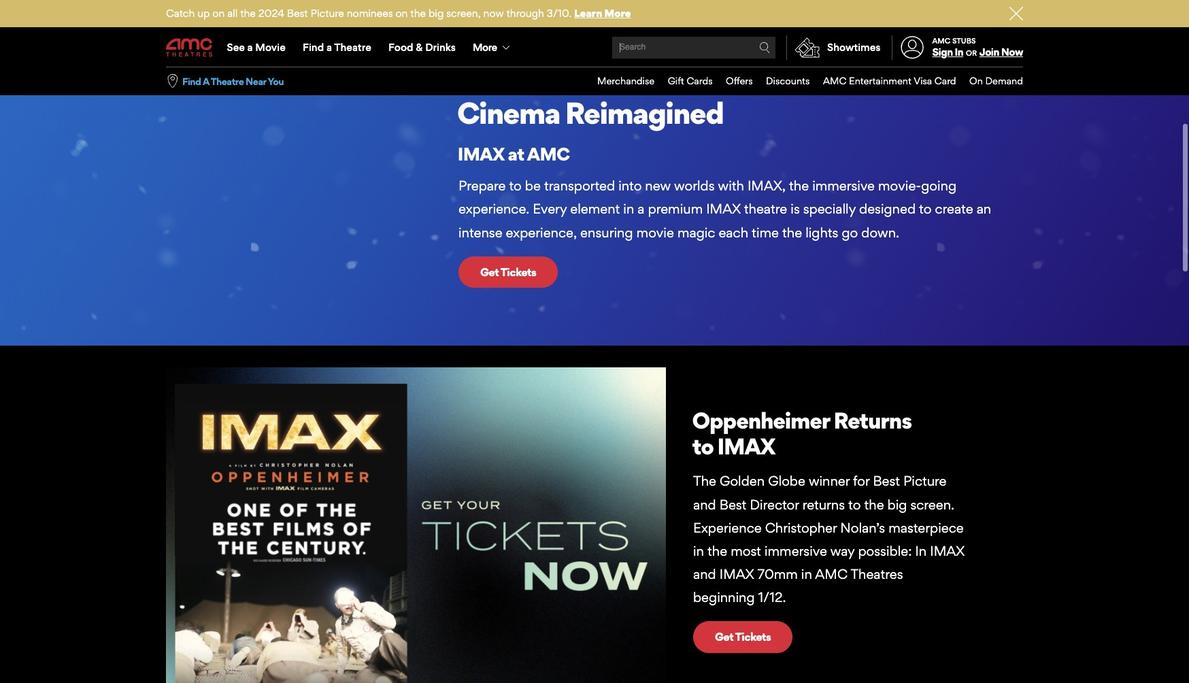 Task type: describe. For each thing, give the bounding box(es) containing it.
tickets for the right get tickets link
[[735, 630, 771, 644]]

intense
[[459, 224, 503, 241]]

to inside the golden globe winner for best picture and best director returns to the big screen. experience christopher nolan's masterpiece in the most immersive way possible: in imax and imax 70mm in amc theatres beginning 1/12.
[[849, 496, 861, 513]]

going
[[921, 178, 957, 194]]

on demand link
[[956, 67, 1023, 95]]

experience,
[[506, 224, 577, 241]]

demand
[[986, 75, 1023, 86]]

discounts link
[[753, 67, 810, 95]]

70mm
[[758, 566, 798, 583]]

the down experience
[[708, 543, 728, 559]]

0 horizontal spatial big
[[429, 7, 444, 20]]

a inside prepare to be transported into new worlds with imax, the immersive movie-going experience. every element in a premium imax theatre is specially designed to create an intense experience, ensuring movie magic each time the lights go down.
[[638, 201, 645, 217]]

user profile image
[[893, 36, 932, 59]]

on
[[970, 75, 983, 86]]

designed
[[859, 201, 916, 217]]

card
[[935, 75, 956, 86]]

1/12.
[[758, 589, 786, 606]]

to inside the oppenheimer returns to imax
[[692, 433, 714, 460]]

ensuring
[[581, 224, 633, 241]]

picture inside the golden globe winner for best picture and best director returns to the big screen. experience christopher nolan's masterpiece in the most immersive way possible: in imax and imax 70mm in amc theatres beginning 1/12.
[[904, 473, 947, 489]]

imax up prepare
[[458, 143, 505, 165]]

nominees
[[347, 7, 393, 20]]

amc right at
[[527, 143, 570, 165]]

the up &
[[411, 7, 426, 20]]

amc entertainment visa card
[[823, 75, 956, 86]]

0 vertical spatial best
[[287, 7, 308, 20]]

showtimes
[[827, 41, 881, 54]]

imax,
[[748, 178, 786, 194]]

sign
[[933, 46, 953, 59]]

see
[[227, 41, 245, 54]]

the
[[693, 473, 717, 489]]

sign in button
[[933, 46, 964, 59]]

merchandise link
[[584, 67, 655, 95]]

immersive inside the golden globe winner for best picture and best director returns to the big screen. experience christopher nolan's masterpiece in the most immersive way possible: in imax and imax 70mm in amc theatres beginning 1/12.
[[765, 543, 827, 559]]

now
[[1002, 46, 1023, 59]]

up
[[197, 7, 210, 20]]

with
[[718, 178, 744, 194]]

big inside the golden globe winner for best picture and best director returns to the big screen. experience christopher nolan's masterpiece in the most immersive way possible: in imax and imax 70mm in amc theatres beginning 1/12.
[[888, 496, 907, 513]]

movie
[[637, 224, 674, 241]]

learn more link
[[574, 7, 631, 20]]

or
[[966, 48, 977, 58]]

nolan's
[[841, 520, 885, 536]]

food & drinks
[[389, 41, 456, 54]]

for
[[853, 473, 870, 489]]

the golden globe winner for best picture and best director returns to the big screen. experience christopher nolan's masterpiece in the most immersive way possible: in imax and imax 70mm in amc theatres beginning 1/12.
[[693, 473, 965, 606]]

imax inside prepare to be transported into new worlds with imax, the immersive movie-going experience. every element in a premium imax theatre is specially designed to create an intense experience, ensuring movie magic each time the lights go down.
[[706, 201, 741, 217]]

oppenheimer returns to imax
[[692, 407, 912, 460]]

returns
[[803, 496, 845, 513]]

lights
[[806, 224, 839, 241]]

a
[[203, 75, 209, 87]]

more button
[[464, 29, 521, 67]]

masterpiece
[[889, 520, 964, 536]]

globe
[[768, 473, 806, 489]]

amc entertainment visa card link
[[810, 67, 956, 95]]

each
[[719, 224, 749, 241]]

christopher
[[765, 520, 837, 536]]

more inside button
[[473, 41, 497, 54]]

0 vertical spatial more
[[605, 7, 631, 20]]

find a theatre near you
[[182, 75, 284, 87]]

movie-
[[879, 178, 921, 194]]

premium
[[648, 201, 703, 217]]

director
[[750, 496, 799, 513]]

showtimes link
[[787, 35, 881, 60]]

on demand
[[970, 75, 1023, 86]]

find a theatre near you button
[[182, 75, 284, 88]]

prepare to be transported into new worlds with imax, the immersive movie-going experience. every element in a premium imax theatre is specially designed to create an intense experience, ensuring movie magic each time the lights go down.
[[459, 178, 992, 241]]

get for the right get tickets link
[[715, 630, 734, 644]]

oppenheimer imax image
[[166, 368, 666, 683]]

stubs
[[953, 36, 976, 45]]

0 vertical spatial get tickets link
[[459, 256, 558, 288]]

possible:
[[858, 543, 912, 559]]

imax image
[[199, 0, 437, 63]]

magic
[[678, 224, 715, 241]]

down.
[[862, 224, 900, 241]]

the down is
[[783, 224, 802, 241]]

to left be
[[509, 178, 522, 194]]

cards
[[687, 75, 713, 86]]

specially
[[803, 201, 856, 217]]

catch up on all the 2024 best picture nominees on the big screen, now through 3/10. learn more
[[166, 7, 631, 20]]

the up is
[[789, 178, 809, 194]]

experience
[[693, 520, 762, 536]]

at
[[508, 143, 524, 165]]

2 on from the left
[[396, 7, 408, 20]]

the right all
[[240, 7, 256, 20]]

transported
[[544, 178, 615, 194]]

screen.
[[911, 496, 955, 513]]

into
[[619, 178, 642, 194]]

find for find a theatre
[[303, 41, 324, 54]]

sign in or join amc stubs element
[[892, 29, 1023, 67]]

entertainment
[[849, 75, 912, 86]]

immersive inside prepare to be transported into new worlds with imax, the immersive movie-going experience. every element in a premium imax theatre is specially designed to create an intense experience, ensuring movie magic each time the lights go down.
[[813, 178, 875, 194]]

theatre
[[744, 201, 787, 217]]

you
[[268, 75, 284, 87]]

experience.
[[459, 201, 530, 217]]

reimagined
[[565, 95, 724, 132]]

in inside prepare to be transported into new worlds with imax, the immersive movie-going experience. every element in a premium imax theatre is specially designed to create an intense experience, ensuring movie magic each time the lights go down.
[[624, 201, 634, 217]]

gift
[[668, 75, 684, 86]]

all
[[227, 7, 238, 20]]

element
[[570, 201, 620, 217]]



Task type: locate. For each thing, give the bounding box(es) containing it.
imax down most
[[720, 566, 754, 583]]

the
[[240, 7, 256, 20], [411, 7, 426, 20], [789, 178, 809, 194], [783, 224, 802, 241], [865, 496, 884, 513], [708, 543, 728, 559]]

more
[[605, 7, 631, 20], [473, 41, 497, 54]]

to up the
[[692, 433, 714, 460]]

0 horizontal spatial more
[[473, 41, 497, 54]]

to
[[509, 178, 522, 194], [919, 201, 932, 217], [692, 433, 714, 460], [849, 496, 861, 513]]

offers
[[726, 75, 753, 86]]

get down "beginning" at the bottom right of the page
[[715, 630, 734, 644]]

1 horizontal spatial get tickets link
[[693, 622, 793, 653]]

get for the top get tickets link
[[480, 265, 499, 279]]

and down the
[[693, 496, 716, 513]]

get tickets link down intense
[[459, 256, 558, 288]]

0 horizontal spatial tickets
[[501, 265, 536, 279]]

in
[[624, 201, 634, 217], [693, 543, 704, 559], [801, 566, 812, 583]]

1 vertical spatial in
[[916, 543, 927, 559]]

tickets down 1/12.
[[735, 630, 771, 644]]

theatre right a
[[211, 75, 244, 87]]

1 vertical spatial big
[[888, 496, 907, 513]]

1 horizontal spatial get
[[715, 630, 734, 644]]

get tickets down intense
[[480, 265, 536, 279]]

1 vertical spatial and
[[693, 566, 716, 583]]

now
[[484, 7, 504, 20]]

to down going
[[919, 201, 932, 217]]

1 vertical spatial picture
[[904, 473, 947, 489]]

2 vertical spatial best
[[720, 496, 747, 513]]

movie
[[255, 41, 286, 54]]

a for theatre
[[327, 41, 332, 54]]

immersive up specially
[[813, 178, 875, 194]]

amc inside the amc stubs sign in or join now
[[933, 36, 951, 45]]

0 horizontal spatial picture
[[311, 7, 344, 20]]

1 vertical spatial theatre
[[211, 75, 244, 87]]

0 horizontal spatial get
[[480, 265, 499, 279]]

beginning
[[693, 589, 755, 606]]

join
[[980, 46, 1000, 59]]

0 horizontal spatial best
[[287, 7, 308, 20]]

imax down masterpiece
[[930, 543, 965, 559]]

through
[[507, 7, 544, 20]]

cinema reimagined
[[457, 95, 724, 132]]

1 horizontal spatial theatre
[[334, 41, 371, 54]]

returns
[[834, 407, 912, 434]]

find for find a theatre near you
[[182, 75, 201, 87]]

imax at amc
[[458, 143, 570, 165]]

1 and from the top
[[693, 496, 716, 513]]

food
[[389, 41, 413, 54]]

picture up screen.
[[904, 473, 947, 489]]

get tickets link down "beginning" at the bottom right of the page
[[693, 622, 793, 653]]

the up nolan's
[[865, 496, 884, 513]]

0 vertical spatial theatre
[[334, 41, 371, 54]]

1 horizontal spatial a
[[327, 41, 332, 54]]

amc inside the golden globe winner for best picture and best director returns to the big screen. experience christopher nolan's masterpiece in the most immersive way possible: in imax and imax 70mm in amc theatres beginning 1/12.
[[815, 566, 848, 583]]

in right 70mm
[[801, 566, 812, 583]]

to down for
[[849, 496, 861, 513]]

a down 'into'
[[638, 201, 645, 217]]

merchandise
[[597, 75, 655, 86]]

theatre for a
[[334, 41, 371, 54]]

discounts
[[766, 75, 810, 86]]

get tickets for the right get tickets link
[[715, 630, 771, 644]]

search the AMC website text field
[[618, 43, 759, 53]]

an
[[977, 201, 992, 217]]

1 horizontal spatial on
[[396, 7, 408, 20]]

3/10.
[[547, 7, 572, 20]]

on right nominees
[[396, 7, 408, 20]]

2 horizontal spatial a
[[638, 201, 645, 217]]

best right the 2024
[[287, 7, 308, 20]]

in left or
[[955, 46, 964, 59]]

2 horizontal spatial best
[[873, 473, 900, 489]]

0 vertical spatial get tickets
[[480, 265, 536, 279]]

menu containing merchandise
[[584, 67, 1023, 95]]

in down 'into'
[[624, 201, 634, 217]]

1 vertical spatial get
[[715, 630, 734, 644]]

0 horizontal spatial in
[[916, 543, 927, 559]]

0 horizontal spatial theatre
[[211, 75, 244, 87]]

and
[[693, 496, 716, 513], [693, 566, 716, 583]]

find inside button
[[182, 75, 201, 87]]

0 vertical spatial menu
[[166, 29, 1023, 67]]

learn
[[574, 7, 602, 20]]

worlds
[[674, 178, 715, 194]]

more right learn
[[605, 7, 631, 20]]

visa
[[914, 75, 932, 86]]

0 vertical spatial in
[[955, 46, 964, 59]]

2 horizontal spatial in
[[801, 566, 812, 583]]

imax inside the oppenheimer returns to imax
[[718, 433, 775, 460]]

amc inside "link"
[[823, 75, 847, 86]]

0 vertical spatial and
[[693, 496, 716, 513]]

amc down way
[[815, 566, 848, 583]]

0 horizontal spatial in
[[624, 201, 634, 217]]

big left screen,
[[429, 7, 444, 20]]

menu down showtimes 'image'
[[584, 67, 1023, 95]]

theatre
[[334, 41, 371, 54], [211, 75, 244, 87]]

tickets down the experience,
[[501, 265, 536, 279]]

winner
[[809, 473, 850, 489]]

1 vertical spatial get tickets link
[[693, 622, 793, 653]]

golden
[[720, 473, 765, 489]]

1 vertical spatial more
[[473, 41, 497, 54]]

find right movie
[[303, 41, 324, 54]]

a right 'see'
[[247, 41, 253, 54]]

be
[[525, 178, 541, 194]]

see a movie link
[[218, 29, 294, 67]]

0 vertical spatial find
[[303, 41, 324, 54]]

picture up find a theatre
[[311, 7, 344, 20]]

oppenheimer
[[692, 407, 830, 434]]

drinks
[[425, 41, 456, 54]]

is
[[791, 201, 800, 217]]

offers link
[[713, 67, 753, 95]]

in inside the golden globe winner for best picture and best director returns to the big screen. experience christopher nolan's masterpiece in the most immersive way possible: in imax and imax 70mm in amc theatres beginning 1/12.
[[916, 543, 927, 559]]

immersive
[[813, 178, 875, 194], [765, 543, 827, 559]]

2 and from the top
[[693, 566, 716, 583]]

find left a
[[182, 75, 201, 87]]

in down experience
[[693, 543, 704, 559]]

0 horizontal spatial on
[[213, 7, 225, 20]]

menu down learn
[[166, 29, 1023, 67]]

create
[[935, 201, 973, 217]]

screen,
[[447, 7, 481, 20]]

every
[[533, 201, 567, 217]]

2024
[[258, 7, 284, 20]]

tickets for the top get tickets link
[[501, 265, 536, 279]]

showtimes image
[[787, 35, 827, 60]]

in down masterpiece
[[916, 543, 927, 559]]

new
[[645, 178, 671, 194]]

best right for
[[873, 473, 900, 489]]

catch
[[166, 7, 195, 20]]

0 vertical spatial picture
[[311, 7, 344, 20]]

1 vertical spatial tickets
[[735, 630, 771, 644]]

0 horizontal spatial a
[[247, 41, 253, 54]]

1 horizontal spatial in
[[693, 543, 704, 559]]

1 on from the left
[[213, 7, 225, 20]]

amc up sign
[[933, 36, 951, 45]]

on left all
[[213, 7, 225, 20]]

big left screen.
[[888, 496, 907, 513]]

in
[[955, 46, 964, 59], [916, 543, 927, 559]]

menu
[[166, 29, 1023, 67], [584, 67, 1023, 95]]

gift cards link
[[655, 67, 713, 95]]

big
[[429, 7, 444, 20], [888, 496, 907, 513]]

prepare
[[459, 178, 506, 194]]

imax down with
[[706, 201, 741, 217]]

immersive down christopher
[[765, 543, 827, 559]]

1 horizontal spatial picture
[[904, 473, 947, 489]]

more down now
[[473, 41, 497, 54]]

submit search icon image
[[759, 42, 770, 53]]

get tickets
[[480, 265, 536, 279], [715, 630, 771, 644]]

go
[[842, 224, 858, 241]]

1 horizontal spatial more
[[605, 7, 631, 20]]

find
[[303, 41, 324, 54], [182, 75, 201, 87]]

imax up golden
[[718, 433, 775, 460]]

food & drinks link
[[380, 29, 464, 67]]

theatre down nominees
[[334, 41, 371, 54]]

join now button
[[980, 46, 1023, 59]]

1 vertical spatial immersive
[[765, 543, 827, 559]]

cinema
[[457, 95, 560, 132]]

cookie consent banner dialog
[[0, 647, 1189, 683]]

menu containing more
[[166, 29, 1023, 67]]

0 horizontal spatial get tickets
[[480, 265, 536, 279]]

see a movie
[[227, 41, 286, 54]]

1 horizontal spatial best
[[720, 496, 747, 513]]

amc logo image
[[166, 38, 214, 57], [166, 38, 214, 57]]

1 vertical spatial in
[[693, 543, 704, 559]]

1 vertical spatial get tickets
[[715, 630, 771, 644]]

2 vertical spatial in
[[801, 566, 812, 583]]

0 vertical spatial big
[[429, 7, 444, 20]]

get tickets for the top get tickets link
[[480, 265, 536, 279]]

1 horizontal spatial get tickets
[[715, 630, 771, 644]]

best up experience
[[720, 496, 747, 513]]

0 vertical spatial immersive
[[813, 178, 875, 194]]

get down intense
[[480, 265, 499, 279]]

1 horizontal spatial find
[[303, 41, 324, 54]]

get tickets down "beginning" at the bottom right of the page
[[715, 630, 771, 644]]

1 horizontal spatial big
[[888, 496, 907, 513]]

time
[[752, 224, 779, 241]]

theatres
[[851, 566, 903, 583]]

amc down showtimes link
[[823, 75, 847, 86]]

a for movie
[[247, 41, 253, 54]]

0 horizontal spatial get tickets link
[[459, 256, 558, 288]]

get
[[480, 265, 499, 279], [715, 630, 734, 644]]

amc stubs sign in or join now
[[933, 36, 1023, 59]]

most
[[731, 543, 761, 559]]

0 horizontal spatial find
[[182, 75, 201, 87]]

theatre inside button
[[211, 75, 244, 87]]

0 vertical spatial get
[[480, 265, 499, 279]]

near
[[246, 75, 266, 87]]

1 horizontal spatial tickets
[[735, 630, 771, 644]]

1 horizontal spatial in
[[955, 46, 964, 59]]

in inside the amc stubs sign in or join now
[[955, 46, 964, 59]]

0 vertical spatial in
[[624, 201, 634, 217]]

way
[[831, 543, 855, 559]]

theatre for a
[[211, 75, 244, 87]]

&
[[416, 41, 423, 54]]

0 vertical spatial tickets
[[501, 265, 536, 279]]

1 vertical spatial find
[[182, 75, 201, 87]]

1 vertical spatial menu
[[584, 67, 1023, 95]]

a right movie
[[327, 41, 332, 54]]

1 vertical spatial best
[[873, 473, 900, 489]]

gift cards
[[668, 75, 713, 86]]

and up "beginning" at the bottom right of the page
[[693, 566, 716, 583]]



Task type: vqa. For each thing, say whether or not it's contained in the screenshot.
AMC within the The Golden Globe winner for Best Picture and Best Director returns to the big screen. Experience Christopher Nolan's masterpiece in the most immersive way possible: In IMAX and IMAX 70mm in AMC Theatres beginning 1/12.
yes



